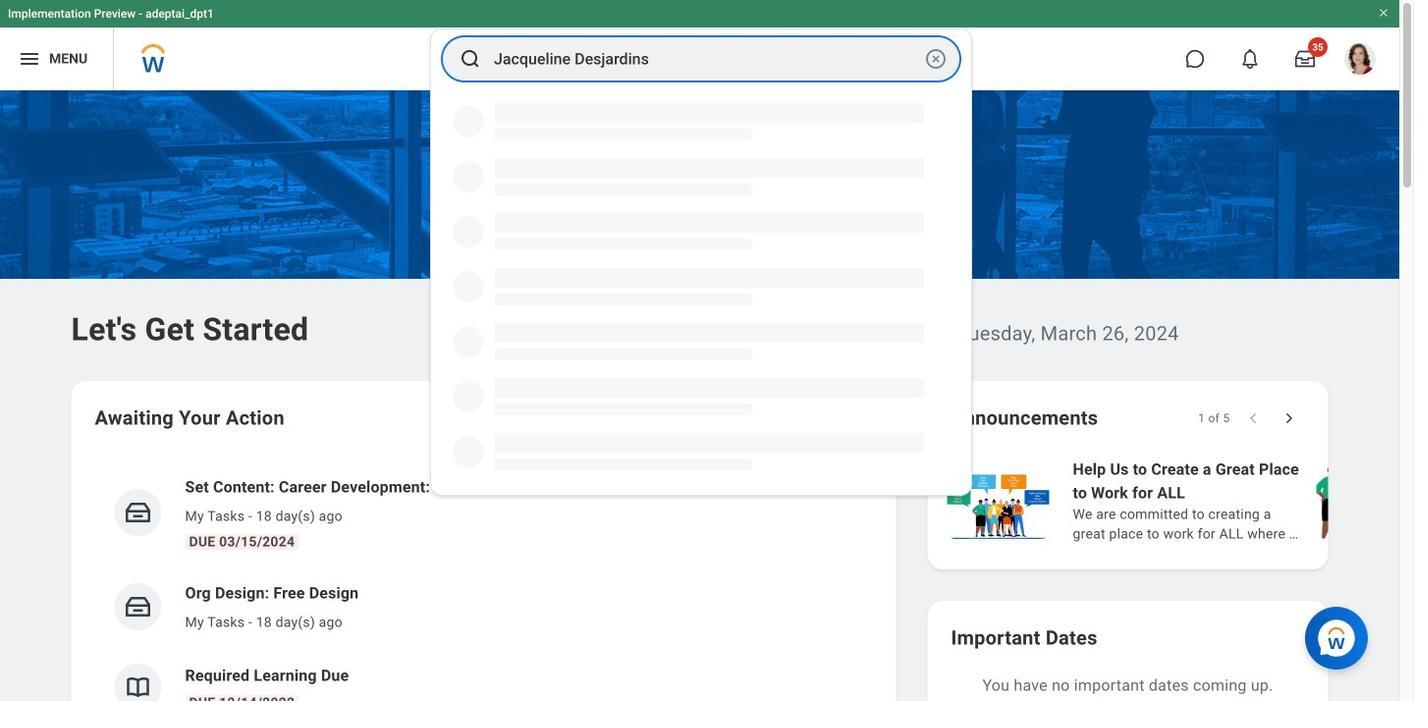 Task type: describe. For each thing, give the bounding box(es) containing it.
1 horizontal spatial list
[[943, 456, 1414, 546]]

book open image
[[123, 673, 153, 701]]

0 horizontal spatial list
[[95, 460, 873, 701]]

1 inbox image from the top
[[123, 498, 153, 527]]

Search Workday  search field
[[494, 37, 920, 81]]

x circle image
[[924, 47, 948, 71]]



Task type: vqa. For each thing, say whether or not it's contained in the screenshot.
Profile Logan Mcneil icon
yes



Task type: locate. For each thing, give the bounding box(es) containing it.
0 vertical spatial inbox image
[[123, 498, 153, 527]]

justify image
[[18, 47, 41, 71]]

chevron right small image
[[1279, 409, 1299, 428]]

inbox large image
[[1295, 49, 1315, 69]]

profile logan mcneil image
[[1344, 43, 1376, 79]]

inbox image
[[123, 498, 153, 527], [123, 592, 153, 622]]

1 vertical spatial inbox image
[[123, 592, 153, 622]]

list
[[943, 456, 1414, 546], [95, 460, 873, 701]]

close environment banner image
[[1378, 7, 1390, 19]]

None search field
[[430, 28, 972, 496]]

banner
[[0, 0, 1399, 90]]

status
[[1198, 410, 1230, 426]]

notifications large image
[[1240, 49, 1260, 69]]

search image
[[459, 47, 482, 71]]

main content
[[0, 90, 1414, 701]]

2 inbox image from the top
[[123, 592, 153, 622]]

chevron left small image
[[1244, 409, 1263, 428]]



